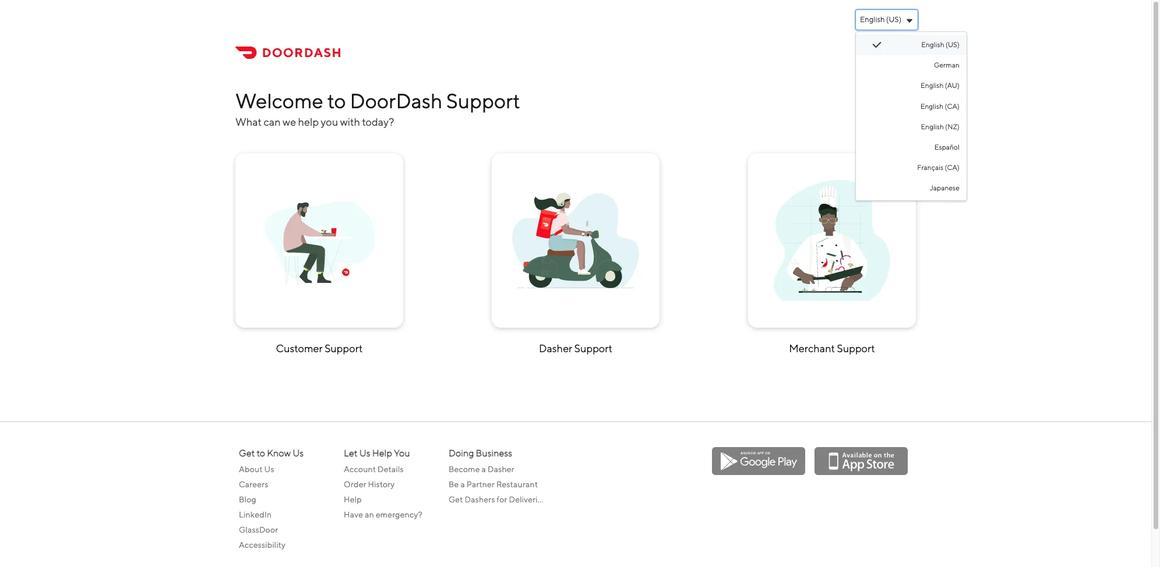 Task type: describe. For each thing, give the bounding box(es) containing it.
us inside let us help you account details order history help have an emergency?
[[360, 448, 371, 459]]

what
[[236, 116, 262, 128]]

get to know us about us careers blog linkedin glassdoor accessibility
[[239, 448, 304, 550]]

merchant support
[[790, 343, 876, 355]]

linkedin
[[239, 511, 272, 520]]

français
[[918, 163, 944, 172]]

customer support
[[276, 343, 363, 355]]

english left "(nz)" at right top
[[922, 122, 945, 131]]

english (au)
[[921, 81, 960, 90]]

partner
[[467, 480, 495, 490]]

account details link
[[344, 462, 440, 478]]

welcome to doordash support what can we help you with today?
[[236, 89, 521, 128]]

1 horizontal spatial us
[[293, 448, 304, 459]]

accessibility
[[239, 541, 286, 550]]

for
[[497, 496, 508, 505]]

english inside option
[[922, 40, 945, 49]]

support for merchant support
[[838, 343, 876, 355]]

have
[[344, 511, 363, 520]]

(ca) for français (ca)
[[945, 163, 960, 172]]

glassdoor link
[[239, 523, 335, 538]]

welcome
[[236, 89, 324, 113]]

japanese
[[930, 184, 960, 192]]

english (nz)
[[922, 122, 960, 131]]

doing business become a dasher be a partner restaurant get dashers for deliveries
[[449, 448, 546, 505]]

about us link
[[239, 462, 335, 478]]

dasher inside doing business become a dasher be a partner restaurant get dashers for deliveries
[[488, 465, 515, 475]]

become
[[449, 465, 480, 475]]

today?
[[362, 116, 394, 128]]

(us) inside button
[[887, 15, 902, 24]]

0 horizontal spatial us
[[264, 465, 274, 475]]

help link
[[344, 493, 440, 508]]

merchant support link
[[749, 153, 917, 359]]

business
[[476, 448, 513, 459]]

dasher support link
[[492, 153, 660, 359]]

english (us) inside english (us) button
[[860, 15, 902, 24]]

english down "english (au)"
[[921, 102, 944, 110]]

Preferred Language, English (US) button
[[856, 9, 919, 30]]

(nz)
[[946, 122, 960, 131]]

about
[[239, 465, 263, 475]]

blog link
[[239, 493, 335, 508]]

glassdoor
[[239, 526, 278, 535]]

support for customer support
[[325, 343, 363, 355]]

to for get
[[257, 448, 265, 459]]

know
[[267, 448, 291, 459]]

details
[[378, 465, 404, 475]]

german
[[935, 61, 960, 70]]

1 horizontal spatial dasher
[[539, 343, 573, 355]]

english (us) option
[[856, 34, 967, 55]]

customer support link
[[236, 153, 403, 359]]

order
[[344, 480, 367, 490]]

become a dasher link
[[449, 462, 545, 478]]

to for welcome
[[327, 89, 346, 113]]

account
[[344, 465, 376, 475]]



Task type: locate. For each thing, give the bounding box(es) containing it.
(ca)
[[945, 102, 960, 110], [945, 163, 960, 172]]

(ca) down the español
[[945, 163, 960, 172]]

deliveries
[[509, 496, 546, 505]]

text default image
[[873, 40, 882, 49]]

1 vertical spatial get
[[449, 496, 463, 505]]

help up the have
[[344, 496, 362, 505]]

customer
[[276, 343, 323, 355]]

0 vertical spatial (ca)
[[945, 102, 960, 110]]

0 horizontal spatial help
[[344, 496, 362, 505]]

get down be
[[449, 496, 463, 505]]

1 vertical spatial to
[[257, 448, 265, 459]]

1 horizontal spatial english (us)
[[922, 40, 960, 49]]

a right be
[[461, 480, 465, 490]]

help up details
[[372, 448, 392, 459]]

you
[[394, 448, 410, 459]]

2 horizontal spatial us
[[360, 448, 371, 459]]

english (us) up german
[[922, 40, 960, 49]]

restaurant
[[497, 480, 538, 490]]

1 (ca) from the top
[[945, 102, 960, 110]]

a
[[482, 465, 486, 475], [461, 480, 465, 490]]

let us help you account details order history help have an emergency?
[[344, 448, 423, 520]]

(us)
[[887, 15, 902, 24], [946, 40, 960, 49]]

linkedin link
[[239, 508, 335, 523]]

1 vertical spatial help
[[344, 496, 362, 505]]

français (ca)
[[918, 163, 960, 172]]

support
[[447, 89, 521, 113], [325, 343, 363, 355], [575, 343, 613, 355], [838, 343, 876, 355]]

1 horizontal spatial to
[[327, 89, 346, 113]]

list box
[[856, 31, 968, 201]]

order history link
[[344, 478, 440, 493]]

doing
[[449, 448, 474, 459]]

let
[[344, 448, 358, 459]]

1 vertical spatial dasher
[[488, 465, 515, 475]]

emergency?
[[376, 511, 423, 520]]

dashers
[[465, 496, 495, 505]]

1 horizontal spatial help
[[372, 448, 392, 459]]

blog
[[239, 496, 256, 505]]

español
[[935, 143, 960, 151]]

us right about
[[264, 465, 274, 475]]

0 horizontal spatial dasher
[[488, 465, 515, 475]]

0 vertical spatial help
[[372, 448, 392, 459]]

to
[[327, 89, 346, 113], [257, 448, 265, 459]]

0 vertical spatial a
[[482, 465, 486, 475]]

english up german
[[922, 40, 945, 49]]

an
[[365, 511, 374, 520]]

get
[[239, 448, 255, 459], [449, 496, 463, 505]]

careers
[[239, 480, 269, 490]]

(ca) down (au)
[[945, 102, 960, 110]]

accessibility link
[[239, 538, 335, 553]]

get up about
[[239, 448, 255, 459]]

us right let
[[360, 448, 371, 459]]

merchant
[[790, 343, 836, 355]]

us
[[293, 448, 304, 459], [360, 448, 371, 459], [264, 465, 274, 475]]

(us) up german
[[946, 40, 960, 49]]

0 vertical spatial dasher
[[539, 343, 573, 355]]

support for dasher support
[[575, 343, 613, 355]]

you
[[321, 116, 338, 128]]

(us) inside option
[[946, 40, 960, 49]]

careers link
[[239, 478, 335, 493]]

0 horizontal spatial (us)
[[887, 15, 902, 24]]

english inside button
[[860, 15, 885, 24]]

we
[[283, 116, 296, 128]]

can
[[264, 116, 281, 128]]

(au)
[[946, 81, 960, 90]]

to left know
[[257, 448, 265, 459]]

with
[[340, 116, 360, 128]]

to inside welcome to doordash support what can we help you with today?
[[327, 89, 346, 113]]

0 horizontal spatial to
[[257, 448, 265, 459]]

have an emergency? link
[[344, 508, 440, 523]]

english left (au)
[[921, 81, 944, 90]]

1 vertical spatial english (us)
[[922, 40, 960, 49]]

1 vertical spatial (us)
[[946, 40, 960, 49]]

1 horizontal spatial a
[[482, 465, 486, 475]]

get inside get to know us about us careers blog linkedin glassdoor accessibility
[[239, 448, 255, 459]]

english up text default image
[[860, 15, 885, 24]]

get dashers for deliveries link
[[449, 493, 546, 508]]

history
[[368, 480, 395, 490]]

get inside doing business become a dasher be a partner restaurant get dashers for deliveries
[[449, 496, 463, 505]]

be a partner restaurant link
[[449, 478, 545, 493]]

english (us) inside english (us) option
[[922, 40, 960, 49]]

(us) up english (us) option
[[887, 15, 902, 24]]

support inside welcome to doordash support what can we help you with today?
[[447, 89, 521, 113]]

1 horizontal spatial (us)
[[946, 40, 960, 49]]

0 horizontal spatial a
[[461, 480, 465, 490]]

1 vertical spatial (ca)
[[945, 163, 960, 172]]

dasher support
[[539, 343, 613, 355]]

0 horizontal spatial get
[[239, 448, 255, 459]]

doordash
[[350, 89, 443, 113]]

a up the partner
[[482, 465, 486, 475]]

(ca) for english (ca)
[[945, 102, 960, 110]]

us right know
[[293, 448, 304, 459]]

list box containing english (us)
[[856, 31, 968, 201]]

english
[[860, 15, 885, 24], [922, 40, 945, 49], [921, 81, 944, 90], [921, 102, 944, 110], [922, 122, 945, 131]]

0 vertical spatial get
[[239, 448, 255, 459]]

help
[[298, 116, 319, 128]]

1 vertical spatial a
[[461, 480, 465, 490]]

0 vertical spatial (us)
[[887, 15, 902, 24]]

english (us) up text default image
[[860, 15, 902, 24]]

to inside get to know us about us careers blog linkedin glassdoor accessibility
[[257, 448, 265, 459]]

english (us)
[[860, 15, 902, 24], [922, 40, 960, 49]]

0 vertical spatial to
[[327, 89, 346, 113]]

0 horizontal spatial english (us)
[[860, 15, 902, 24]]

2 (ca) from the top
[[945, 163, 960, 172]]

english (ca)
[[921, 102, 960, 110]]

to up you
[[327, 89, 346, 113]]

help
[[372, 448, 392, 459], [344, 496, 362, 505]]

1 horizontal spatial get
[[449, 496, 463, 505]]

dasher
[[539, 343, 573, 355], [488, 465, 515, 475]]

be
[[449, 480, 459, 490]]

0 vertical spatial english (us)
[[860, 15, 902, 24]]



Task type: vqa. For each thing, say whether or not it's contained in the screenshot.
weekly
no



